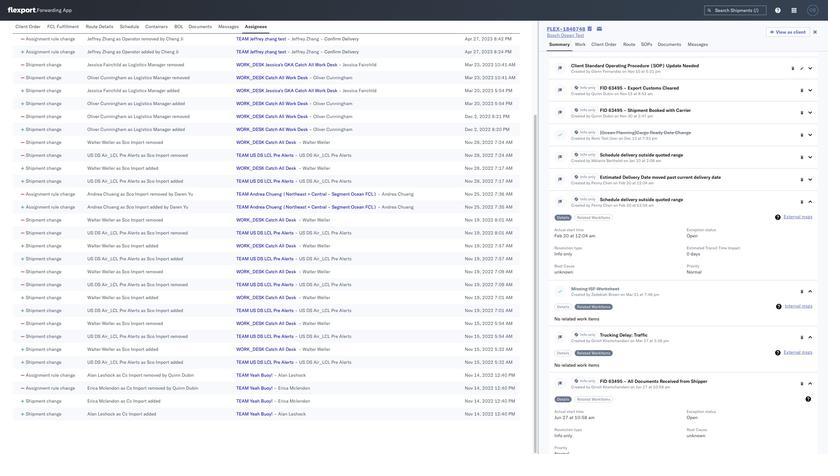 Task type: locate. For each thing, give the bounding box(es) containing it.
created by penny chen on feb 20 at 12:04 am
[[571, 180, 654, 185], [571, 203, 654, 208]]

at inside actual start time jun 27 at 10:58 am
[[569, 415, 573, 421]]

fid up created by quinn dubin on nov 30 at 2:47 pm
[[600, 107, 607, 113]]

mar inside missing isf worksheet created by zedekiah brown on mar 21 at 7:46 pm
[[626, 292, 633, 297]]

1 nov 15, 2022 5:54 am from the top
[[465, 321, 513, 326]]

1 horizontal spatial 10:58
[[653, 385, 664, 389]]

14, for alan leshock as cs import added
[[474, 411, 481, 417]]

work_desk jessica's gka catch all work desk - jessica fairchild for added
[[236, 88, 377, 93]]

weller
[[102, 139, 115, 145], [317, 139, 330, 145], [102, 165, 115, 171], [317, 165, 330, 171], [102, 217, 115, 223], [317, 217, 330, 223], [102, 243, 115, 249], [317, 243, 330, 249], [102, 269, 115, 275], [317, 269, 330, 275], [102, 295, 115, 301], [317, 295, 330, 301], [102, 321, 115, 326], [317, 321, 330, 326], [102, 346, 115, 352], [317, 346, 330, 352]]

11 work_desk from the top
[[236, 269, 264, 275]]

team yeah buoy! - alan leshock
[[236, 372, 306, 378], [236, 411, 306, 417]]

8:01 for us ds air_lcl pre alerts
[[495, 230, 504, 236]]

0 vertical spatial 20
[[626, 180, 631, 185]]

1 19, from the top
[[474, 217, 481, 223]]

0 horizontal spatial ji
[[176, 49, 179, 55]]

resolution type info only down actual start time jun 27 at 10:58 am
[[554, 427, 582, 439]]

zhang for jeffrey zhang as operator added by cheng ji
[[265, 49, 277, 55]]

0 vertical spatial nov 19, 2022 7:09 am
[[465, 269, 513, 275]]

fcl fulfillment
[[47, 24, 79, 29]]

related workitems up actual start time jun 27 at 10:58 am
[[577, 397, 611, 402]]

2 work_desk jessica's gka catch all work desk - jessica fairchild from the top
[[236, 88, 377, 93]]

time inside actual start time feb 20 at 12:04 am
[[576, 227, 584, 232]]

documents left received
[[635, 378, 659, 384]]

oliver cunningham as logistics manager removed down jessica fairchild as logistics manager removed
[[87, 75, 190, 81]]

25, up nov 25, 2022 7:35 am
[[474, 191, 481, 197]]

client inside the client standard operating procedure (sop) update needed created by glenn fernandez on nov 10 at 5:31 pm
[[571, 63, 584, 69]]

1 vertical spatial 27
[[643, 385, 648, 389]]

estimated inside estimated transit time impact 0 days
[[687, 246, 704, 250]]

7:57 for us ds air_lcl pre alerts
[[495, 256, 504, 262]]

on
[[615, 47, 619, 52], [622, 69, 627, 74], [615, 91, 619, 96], [615, 114, 619, 118], [619, 136, 623, 141], [624, 158, 628, 163], [613, 180, 618, 185], [613, 203, 618, 208], [621, 292, 625, 297], [630, 338, 635, 343], [630, 385, 635, 389]]

work for external
[[577, 362, 587, 368]]

0 vertical spatial quoted
[[655, 152, 670, 158]]

0 vertical spatial outside
[[639, 152, 654, 158]]

zhang
[[265, 36, 277, 42], [265, 49, 277, 55]]

outside up 2:08
[[639, 152, 654, 158]]

0 horizontal spatial messages button
[[216, 21, 242, 33]]

0 vertical spatial 5:32
[[495, 346, 504, 352]]

apr 27, 2023 8:42 pm
[[465, 36, 512, 42]]

2 external from the top
[[784, 349, 801, 355]]

exception down shipper
[[687, 409, 704, 414]]

23, for work_desk catch all work desk - oliver cunningham
[[474, 75, 481, 81]]

client down flexport. image
[[16, 24, 28, 29]]

mar 23, 2023 10:41 am for work_desk jessica's gka catch all work desk - jessica fairchild
[[465, 62, 516, 68]]

2 5:32 from the top
[[495, 359, 504, 365]]

actual for feb
[[554, 227, 566, 232]]

2 14, from the top
[[474, 385, 481, 391]]

messages button
[[216, 21, 242, 33], [685, 38, 712, 51]]

4 related workitems button from the top
[[575, 396, 613, 403]]

related workitems button down the trucking
[[575, 350, 613, 356]]

related workitems button up actual start time feb 20 at 12:04 am on the right of the page
[[575, 214, 613, 221]]

actual inside actual start time jun 27 at 10:58 am
[[554, 409, 566, 414]]

1 horizontal spatial route
[[623, 41, 635, 47]]

resolution down actual start time feb 20 at 12:04 am on the right of the page
[[554, 246, 573, 250]]

client right work button
[[592, 41, 604, 47]]

1 yeah from the top
[[250, 372, 260, 378]]

2 nov 19, 2022 7:01 am from the top
[[465, 308, 513, 313]]

team yeah buoy! - erica mclendon
[[236, 385, 310, 391], [236, 398, 310, 404]]

ds
[[95, 152, 101, 158], [257, 152, 263, 158], [306, 152, 312, 158], [95, 178, 101, 184], [257, 178, 263, 184], [306, 178, 312, 184], [95, 230, 101, 236], [257, 230, 263, 236], [306, 230, 312, 236], [95, 256, 101, 262], [257, 256, 263, 262], [306, 256, 312, 262], [95, 282, 101, 288], [257, 282, 263, 288], [306, 282, 312, 288], [95, 308, 101, 313], [257, 308, 263, 313], [306, 308, 312, 313], [95, 333, 101, 339], [257, 333, 263, 339], [306, 333, 312, 339], [95, 359, 101, 365], [257, 359, 263, 365], [306, 359, 312, 365]]

all for dec 2, 2022 8:20 pm
[[279, 126, 284, 132]]

quoted down estimated delivery date moved past current delivery date
[[655, 197, 670, 202]]

assignment for andrea chueng as sco import removed by daren yu
[[26, 191, 50, 197]]

1 assignment rule change from the top
[[26, 36, 75, 42]]

nov 28, 2022 7:24 am
[[465, 139, 513, 145], [465, 152, 513, 158]]

9 team from the top
[[236, 282, 249, 288]]

2 vertical spatial feb
[[554, 233, 562, 239]]

cs up alan leshock as cs import added
[[126, 398, 132, 404]]

1 vertical spatial 20,
[[474, 101, 481, 106]]

team jeffrey zhang test - jeffrey zhang - confirm delivery
[[236, 36, 359, 42], [236, 49, 359, 55]]

team
[[236, 36, 249, 42], [236, 49, 249, 55], [236, 152, 249, 158], [236, 178, 249, 184], [236, 191, 249, 197], [236, 204, 249, 210], [236, 230, 249, 236], [236, 256, 249, 262], [236, 282, 249, 288], [236, 308, 249, 313], [236, 333, 249, 339], [236, 359, 249, 365], [236, 372, 249, 378], [236, 385, 249, 391], [236, 398, 249, 404], [236, 411, 249, 417]]

work_desk catch all work desk - oliver cunningham for mar 23, 2023 10:41 am
[[236, 75, 353, 81]]

client order button down flexport. image
[[13, 21, 45, 33]]

pm down fid 63495 - shipment booked with carrier at right top
[[648, 114, 653, 118]]

mar 20, 2023 5:54 pm for work_desk jessica's gka catch all work desk - jessica fairchild
[[465, 88, 512, 93]]

resolution type info only down actual start time feb 20 at 12:04 am on the right of the page
[[554, 246, 582, 257]]

2023 for jeffrey zhang as operator removed by cheng ji
[[482, 36, 493, 42]]

1 horizontal spatial cause
[[696, 427, 707, 432]]

2 nov 28, 2022 7:17 am from the top
[[465, 178, 513, 184]]

created by girish khemchandani on mar 27 at 3:38 pm
[[571, 338, 669, 343]]

0 vertical spatial documents button
[[186, 21, 216, 33]]

daren for andrea chueng as sco import removed by daren yu
[[175, 191, 187, 197]]

catch for mar 23, 2023 10:41 am
[[265, 75, 278, 81]]

test for jeffrey zhang as operator removed by cheng ji
[[278, 36, 286, 42]]

range down past
[[671, 197, 683, 202]]

savant left schedule button
[[102, 23, 116, 29]]

penny for schedule
[[591, 203, 602, 208]]

1 7:17 from the top
[[495, 165, 504, 171]]

2 vertical spatial 12:04
[[575, 233, 588, 239]]

ocean
[[561, 32, 574, 38], [351, 191, 364, 197], [351, 204, 364, 210]]

15,
[[474, 321, 481, 326], [474, 333, 481, 339], [474, 346, 481, 352], [474, 359, 481, 365]]

1 horizontal spatial estimated
[[687, 246, 704, 250]]

view as client button
[[766, 27, 810, 37]]

by inside missing isf worksheet created by zedekiah brown on mar 21 at 7:46 pm
[[586, 292, 590, 297]]

1 zhang from the top
[[265, 36, 277, 42]]

1 related from the top
[[577, 215, 591, 220]]

related for internal msgs
[[562, 316, 576, 322]]

client
[[16, 24, 28, 29], [592, 41, 604, 47], [571, 63, 584, 69]]

2 range from the top
[[671, 197, 683, 202]]

nov 14, 2022 12:40 pm for erica mclendon as cs import removed by quinn dubin
[[465, 385, 515, 391]]

2 vertical spatial client
[[571, 63, 584, 69]]

(northeast for andrea chueng as sco import removed by daren yu
[[283, 191, 306, 197]]

cs down erica mclendon as cs import added
[[122, 411, 128, 417]]

1 vertical spatial actual
[[554, 409, 566, 414]]

3 14, from the top
[[474, 398, 481, 404]]

client order button up standard
[[589, 38, 621, 51]]

status down shipper
[[705, 409, 716, 414]]

cheng down containers button
[[161, 49, 175, 55]]

1 vertical spatial related
[[562, 362, 576, 368]]

bosch
[[547, 32, 560, 38]]

related workitems button up actual start time jun 27 at 10:58 am
[[575, 396, 613, 403]]

outside for 2:08
[[639, 152, 654, 158]]

1 details button from the top
[[554, 214, 572, 221]]

1 vertical spatial girish
[[591, 385, 602, 389]]

fid up 'created by quinn dubin on nov 15 at 8:52 am' at the right top
[[600, 85, 607, 91]]

worksheet
[[597, 286, 619, 292]]

0 vertical spatial no related work items
[[554, 316, 599, 322]]

work_desk catch all desk - walter weller for nov 28, 2022 7:24 am
[[236, 139, 330, 145]]

1 vertical spatial penny
[[591, 203, 602, 208]]

2:08
[[646, 158, 655, 163]]

rule for jeffrey zhang as operator added by cheng ji
[[51, 49, 59, 55]]

route right fulfillment at the top left of page
[[86, 24, 98, 29]]

1 vertical spatial team andrea chueng (northeast + central - segment ocean fcl) - andrea chueng
[[236, 204, 414, 210]]

0 vertical spatial client
[[16, 24, 28, 29]]

0 vertical spatial route
[[86, 24, 98, 29]]

cheng down bol button
[[166, 36, 179, 42]]

am inside actual start time jun 27 at 10:58 am
[[588, 415, 595, 421]]

2 vertical spatial delivery
[[621, 197, 637, 202]]

estimated up days
[[687, 246, 704, 250]]

andrea chueng as sco import added by daren yu
[[87, 204, 188, 210]]

info
[[580, 85, 587, 90], [580, 107, 587, 112], [580, 130, 587, 135], [580, 152, 587, 157], [580, 174, 587, 179], [580, 197, 587, 202], [554, 251, 562, 257], [580, 332, 587, 337], [580, 378, 587, 383], [554, 433, 562, 439]]

1 horizontal spatial client order button
[[589, 38, 621, 51]]

2, up dec 2, 2022 8:20 pm
[[474, 114, 478, 119]]

0 vertical spatial chen
[[603, 180, 612, 185]]

3 related workitems button from the top
[[575, 350, 613, 356]]

27, up "apr 27, 2023 8:24 pm" at the right top of page
[[473, 36, 480, 42]]

1 vertical spatial nov 28, 2022 7:17 am
[[465, 178, 513, 184]]

range up past
[[671, 152, 683, 158]]

0 vertical spatial 10
[[628, 47, 633, 52]]

all for nov 28, 2022 7:17 am
[[279, 165, 284, 171]]

root cause unknown
[[554, 264, 575, 275], [687, 427, 707, 439]]

dec up dec 2, 2022 8:20 pm
[[465, 114, 473, 119]]

client order down flexport. image
[[16, 24, 41, 29]]

booked
[[649, 107, 665, 113]]

missing
[[571, 286, 588, 292]]

7:24
[[495, 139, 504, 145], [495, 152, 504, 158]]

related workitems up actual start time feb 20 at 12:04 am on the right of the page
[[577, 215, 611, 220]]

1 horizontal spatial omkar
[[172, 23, 186, 29]]

1 vertical spatial route
[[623, 41, 635, 47]]

ji
[[180, 36, 183, 42], [176, 49, 179, 55]]

messages button left assignees
[[216, 21, 242, 33]]

messages up needed
[[688, 41, 708, 47]]

0 horizontal spatial messages
[[218, 24, 239, 29]]

operator for removed
[[122, 36, 140, 42]]

0 vertical spatial central
[[312, 191, 327, 197]]

1 created from the top
[[571, 47, 585, 52]]

quoted up estimated delivery date moved past current delivery date
[[655, 152, 670, 158]]

10 work_desk from the top
[[236, 243, 264, 249]]

Search Shipments (/) text field
[[704, 5, 767, 15]]

priority inside priority normal
[[687, 264, 699, 268]]

2, down dec 2, 2022 8:21 pm
[[474, 126, 478, 132]]

10 right jan
[[636, 158, 641, 163]]

no for external msgs
[[554, 362, 560, 368]]

2 us ds air_lcl pre alerts as sco import removed from the top
[[87, 230, 188, 236]]

2 khemchandani from the top
[[603, 385, 629, 389]]

cs up erica mclendon as cs import removed by quinn dubin
[[122, 372, 128, 378]]

update
[[666, 63, 682, 69]]

4 nov 14, 2022 12:40 pm from the top
[[465, 411, 515, 417]]

20, for work_desk catch all work desk - oliver cunningham
[[474, 101, 481, 106]]

documents up update
[[658, 41, 681, 47]]

1 related workitems from the top
[[577, 215, 611, 220]]

2 chen from the top
[[603, 203, 612, 208]]

0 horizontal spatial priority
[[554, 445, 567, 450]]

at inside the client standard operating procedure (sop) update needed created by glenn fernandez on nov 10 at 5:31 pm
[[641, 69, 645, 74]]

assignment for andrea chueng as sco import added by daren yu
[[26, 204, 50, 210]]

feb for delivery
[[619, 203, 625, 208]]

sops
[[641, 41, 652, 47]]

actual for jun
[[554, 409, 566, 414]]

type down actual start time feb 20 at 12:04 am on the right of the page
[[574, 246, 582, 250]]

operator up jeffrey zhang as operator removed by cheng ji
[[123, 23, 141, 29]]

dec
[[465, 114, 473, 119], [465, 126, 473, 132], [624, 136, 631, 141]]

walter weller as sco import added for nov 15, 2022 5:32 am
[[87, 346, 158, 352]]

flex-1846748 link
[[547, 26, 585, 32]]

app
[[63, 7, 72, 13]]

0 vertical spatial unknown
[[554, 269, 573, 275]]

2 nov 19, 2022 7:57 am from the top
[[465, 256, 513, 262]]

type
[[574, 246, 582, 250], [574, 427, 582, 432]]

walter weller as sco import removed for nov 19, 2022 8:01 am
[[87, 217, 163, 223]]

actual inside actual start time feb 20 at 12:04 am
[[554, 227, 566, 232]]

1 walter weller as sco import removed from the top
[[87, 139, 163, 145]]

0 vertical spatial priority
[[687, 264, 699, 268]]

work_desk catch all desk - walter weller for nov 28, 2022 7:17 am
[[236, 165, 330, 171]]

5:54
[[495, 88, 505, 93], [495, 101, 505, 106], [495, 321, 504, 326], [495, 333, 504, 339]]

no related work items
[[554, 316, 599, 322], [554, 362, 599, 368]]

team jeffrey zhang test - jeffrey zhang - confirm delivery for jeffrey zhang as operator removed by cheng ji
[[236, 36, 359, 42]]

1 lcl from the top
[[264, 152, 272, 158]]

team yeah buoy! - alan leshock for alan leshock as cs import removed by quinn dubin
[[236, 372, 306, 378]]

as
[[117, 23, 122, 29], [787, 29, 792, 35], [116, 36, 121, 42], [116, 49, 121, 55], [122, 62, 127, 68], [128, 75, 132, 81], [122, 88, 127, 93], [128, 101, 132, 106], [128, 114, 132, 119], [128, 126, 132, 132], [116, 139, 121, 145], [141, 152, 146, 158], [116, 165, 121, 171], [141, 178, 146, 184], [120, 191, 125, 197], [120, 204, 125, 210], [116, 217, 121, 223], [141, 230, 146, 236], [116, 243, 121, 249], [141, 256, 146, 262], [116, 269, 121, 275], [141, 282, 146, 288], [116, 295, 121, 301], [141, 308, 146, 313], [116, 321, 121, 326], [141, 333, 146, 339], [116, 346, 121, 352], [141, 359, 146, 365], [116, 372, 121, 378], [121, 385, 125, 391], [121, 398, 125, 404], [116, 411, 121, 417]]

0 horizontal spatial client order button
[[13, 21, 45, 33]]

12:04 inside actual start time feb 20 at 12:04 am
[[575, 233, 588, 239]]

27, down apr 27, 2023 8:42 pm
[[473, 49, 480, 55]]

schedule delivery outside quoted range up 2:08
[[600, 152, 683, 158]]

client order for the topmost client order button
[[16, 24, 41, 29]]

exception
[[687, 227, 704, 232], [687, 409, 704, 414]]

1 vertical spatial priority
[[554, 445, 567, 450]]

walter weller as sco import removed
[[87, 139, 163, 145], [87, 217, 163, 223], [87, 269, 163, 275], [87, 321, 163, 326]]

1 vertical spatial outside
[[639, 197, 654, 202]]

23,
[[474, 62, 481, 68], [474, 75, 481, 81]]

dec left 12
[[624, 136, 631, 141]]

chen for schedule
[[603, 203, 612, 208]]

mar for jessica fairchild as logistics manager added
[[465, 88, 473, 93]]

2, for dec 2, 2022 8:21 pm
[[474, 114, 478, 119]]

1 created by penny chen on feb 20 at 12:04 am from the top
[[571, 180, 654, 185]]

0 vertical spatial nov 19, 2022 7:57 am
[[465, 243, 513, 249]]

1 external from the top
[[784, 214, 801, 220]]

messages
[[218, 24, 239, 29], [688, 41, 708, 47]]

11 shipment change from the top
[[26, 217, 61, 223]]

7 team from the top
[[236, 230, 249, 236]]

internal
[[785, 303, 801, 309]]

2 rule from the top
[[51, 49, 59, 55]]

10 inside the client standard operating procedure (sop) update needed created by glenn fernandez on nov 10 at 5:31 pm
[[636, 69, 640, 74]]

past
[[667, 174, 676, 180]]

work_desk catch all work desk - oliver cunningham
[[236, 75, 353, 81], [236, 101, 353, 106], [236, 114, 353, 119], [236, 126, 353, 132]]

1 vertical spatial 8:01
[[495, 230, 504, 236]]

2 related workitems from the top
[[577, 304, 611, 309]]

1 team from the top
[[236, 36, 249, 42]]

0 vertical spatial 2,
[[474, 114, 478, 119]]

pm down the "(sop)"
[[655, 69, 661, 74]]

23, for work_desk jessica's gka catch all work desk - jessica fairchild
[[474, 62, 481, 68]]

1 14, from the top
[[474, 372, 481, 378]]

10 down "procedure"
[[636, 69, 640, 74]]

current
[[677, 174, 693, 180]]

nov 28, 2022 7:24 am for team us ds lcl pre alerts - us ds air_lcl pre alerts
[[465, 152, 513, 158]]

cs up erica mclendon as cs import added
[[126, 385, 132, 391]]

workitems down the trucking
[[592, 351, 611, 355]]

1 schedule delivery outside quoted range from the top
[[600, 152, 683, 158]]

1 vertical spatial confirm
[[324, 49, 341, 55]]

documents button
[[186, 21, 216, 33], [655, 38, 685, 51]]

27, for apr 27, 2023 8:42 pm
[[473, 36, 480, 42]]

external
[[784, 214, 801, 220], [784, 349, 801, 355]]

1 walter weller as sco import added from the top
[[87, 165, 158, 171]]

delivery
[[621, 152, 637, 158], [694, 174, 710, 180], [621, 197, 637, 202]]

date
[[664, 130, 674, 136], [641, 174, 651, 180]]

2 vertical spatial operator
[[122, 49, 140, 55]]

7:24 for walter weller
[[495, 139, 504, 145]]

related workitems down the trucking
[[577, 351, 611, 355]]

1 vertical spatial no related work items
[[554, 362, 599, 368]]

6 lcl from the top
[[264, 308, 272, 313]]

10 inside button
[[628, 47, 633, 52]]

as inside view as client button
[[787, 29, 792, 35]]

brown
[[608, 292, 620, 297]]

nov 14, 2022 12:40 pm
[[465, 372, 515, 378], [465, 385, 515, 391], [465, 398, 515, 404], [465, 411, 515, 417]]

priority normal
[[687, 264, 702, 275]]

documents button right bol
[[186, 21, 216, 33]]

girish
[[591, 338, 602, 343], [591, 385, 602, 389]]

0 vertical spatial feb
[[619, 180, 625, 185]]

2 resolution type info only from the top
[[554, 427, 582, 439]]

0 vertical spatial nov 15, 2022 5:32 am
[[465, 346, 513, 352]]

jun inside actual start time jun 27 at 10:58 am
[[554, 415, 561, 421]]

at inside missing isf worksheet created by zedekiah brown on mar 21 at 7:46 pm
[[640, 292, 643, 297]]

start inside actual start time jun 27 at 10:58 am
[[567, 409, 575, 414]]

test down [ocean
[[601, 136, 609, 141]]

operator down schedule button
[[122, 36, 140, 42]]

0 vertical spatial 7:17
[[495, 165, 504, 171]]

fid 63495 - all documents received from shipper
[[600, 378, 707, 384]]

0 vertical spatial actual
[[554, 227, 566, 232]]

bosch ocean test
[[547, 32, 584, 38]]

4 15, from the top
[[474, 359, 481, 365]]

1 related workitems button from the top
[[575, 214, 613, 221]]

1 no related work items from the top
[[554, 316, 599, 322]]

1 horizontal spatial savant
[[187, 23, 201, 29]]

2 gka from the top
[[284, 88, 294, 93]]

catch for dec 2, 2022 8:21 pm
[[265, 114, 278, 119]]

pm right 7:46 on the bottom right of page
[[654, 292, 659, 297]]

7:53
[[642, 136, 651, 141]]

omkar right containers button
[[172, 23, 186, 29]]

team us ds lcl pre alerts - us ds air_lcl pre alerts for nov 19, 2022 7:01 am
[[236, 308, 352, 313]]

no related work items for internal msgs
[[554, 316, 599, 322]]

external msgs button
[[784, 214, 813, 220], [784, 349, 813, 356]]

girish for trucking
[[591, 338, 602, 343]]

1 vertical spatial msgs
[[802, 303, 813, 309]]

created inside missing isf worksheet created by zedekiah brown on mar 21 at 7:46 pm
[[571, 292, 585, 297]]

schedule inside button
[[120, 24, 139, 29]]

jeffrey zhang as operator added by cheng ji
[[87, 49, 179, 55]]

date left moved
[[641, 174, 651, 180]]

1 10:41 from the top
[[495, 62, 507, 68]]

0 vertical spatial oliver cunningham as logistics manager removed
[[87, 75, 190, 81]]

root
[[554, 264, 563, 268], [687, 427, 695, 432]]

1 exception from the top
[[687, 227, 704, 232]]

63495 up created by girish khemchandani on jun 27 at 10:58 am
[[609, 378, 623, 384]]

1 vertical spatial resolution type info only
[[554, 427, 582, 439]]

1 horizontal spatial documents button
[[655, 38, 685, 51]]

nov 15, 2022 5:32 am for team us ds lcl pre alerts - us ds air_lcl pre alerts
[[465, 359, 513, 365]]

apr for apr 27, 2023 8:24 pm
[[465, 49, 472, 55]]

1 status from the top
[[705, 227, 716, 232]]

at
[[634, 47, 637, 52], [641, 69, 645, 74], [634, 91, 637, 96], [634, 114, 637, 118], [638, 136, 641, 141], [642, 158, 645, 163], [632, 180, 636, 185], [632, 203, 636, 208], [570, 233, 574, 239], [640, 292, 643, 297], [650, 338, 653, 343], [649, 385, 652, 389], [569, 415, 573, 421]]

6 created from the top
[[571, 158, 585, 163]]

delivery for 12:04
[[621, 197, 637, 202]]

resolution down actual start time jun 27 at 10:58 am
[[554, 427, 573, 432]]

schedule delivery outside quoted range down moved
[[600, 197, 683, 202]]

1 central from the top
[[312, 191, 327, 197]]

client order
[[16, 24, 41, 29], [592, 41, 617, 47]]

1 vertical spatial zhang
[[265, 49, 277, 55]]

27,
[[473, 36, 480, 42], [473, 49, 480, 55]]

0 vertical spatial daren
[[175, 191, 187, 197]]

dec down dec 2, 2022 8:21 pm
[[465, 126, 473, 132]]

fid for fid 63495 - shipment booked with carrier
[[600, 107, 607, 113]]

client left standard
[[571, 63, 584, 69]]

unknown
[[554, 269, 573, 275], [687, 433, 705, 439]]

2 time from the top
[[576, 409, 584, 414]]

10 left 10:38 on the top
[[628, 47, 633, 52]]

1 vertical spatial client order button
[[589, 38, 621, 51]]

1 vertical spatial work
[[577, 362, 587, 368]]

exception up days
[[687, 227, 704, 232]]

resolution type info only for 20
[[554, 246, 582, 257]]

7:01 for walter weller
[[495, 295, 504, 301]]

apr up "apr 27, 2023 8:24 pm" at the right top of page
[[465, 36, 472, 42]]

0 horizontal spatial estimated
[[600, 174, 621, 180]]

1 vertical spatial root
[[687, 427, 695, 432]]

2 central from the top
[[312, 204, 327, 210]]

1 vertical spatial daren
[[170, 204, 182, 210]]

1 resolution from the top
[[554, 246, 573, 250]]

2 work from the top
[[577, 362, 587, 368]]

0 vertical spatial open
[[687, 233, 698, 239]]

2 omkar from the left
[[172, 23, 186, 29]]

7:01 for us ds air_lcl pre alerts
[[495, 308, 504, 313]]

savant right bol button
[[187, 23, 201, 29]]

1 vertical spatial 5:32
[[495, 359, 504, 365]]

27 inside actual start time jun 27 at 10:58 am
[[563, 415, 568, 421]]

1 oliver cunningham as logistics manager removed from the top
[[87, 75, 190, 81]]

workitems down zedekiah
[[592, 304, 611, 309]]

1 vertical spatial nov 15, 2022 5:32 am
[[465, 359, 513, 365]]

1 work_desk jessica's gka catch all work desk - jessica fairchild from the top
[[236, 62, 377, 68]]

omkar
[[87, 23, 101, 29], [172, 23, 186, 29]]

10:58 inside actual start time jun 27 at 10:58 am
[[575, 415, 587, 421]]

1 outside from the top
[[639, 152, 654, 158]]

omkar right fulfillment at the top left of page
[[87, 23, 101, 29]]

0 horizontal spatial 10:58
[[575, 415, 587, 421]]

1 type from the top
[[574, 246, 582, 250]]

0 vertical spatial range
[[671, 152, 683, 158]]

documents right bol button
[[189, 24, 212, 29]]

2 oliver cunningham as logistics manager added from the top
[[87, 126, 185, 132]]

nov 14, 2022 12:40 pm for erica mclendon as cs import added
[[465, 398, 515, 404]]

1 vertical spatial 12:04
[[637, 203, 648, 208]]

oliver cunningham as logistics manager removed down jessica fairchild as logistics manager added
[[87, 114, 190, 119]]

jessica's for removed
[[265, 62, 283, 68]]

route left 10:38 on the top
[[623, 41, 635, 47]]

2 7:57 from the top
[[495, 256, 504, 262]]

7 work_desk catch all desk - walter weller from the top
[[236, 321, 330, 326]]

1 vertical spatial oliver cunningham as logistics manager removed
[[87, 114, 190, 119]]

1 rule from the top
[[51, 36, 59, 42]]

4 lcl from the top
[[264, 256, 272, 262]]

1 test from the top
[[278, 36, 286, 42]]

2:47
[[638, 114, 647, 118]]

5:54 for -
[[495, 88, 505, 93]]

related workitems down zedekiah
[[577, 304, 611, 309]]

start inside actual start time feb 20 at 12:04 am
[[567, 227, 575, 232]]

actual start time feb 20 at 12:04 am
[[554, 227, 595, 239]]

15, for walter weller as sco import removed
[[474, 321, 481, 326]]

workitems up actual start time feb 20 at 12:04 am on the right of the page
[[592, 215, 611, 220]]

time inside actual start time jun 27 at 10:58 am
[[576, 409, 584, 414]]

related workitems button down zedekiah
[[575, 304, 613, 310]]

feb inside actual start time feb 20 at 12:04 am
[[554, 233, 562, 239]]

work_desk
[[236, 62, 264, 68], [236, 75, 264, 81], [236, 88, 264, 93], [236, 101, 264, 106], [236, 114, 264, 119], [236, 126, 264, 132], [236, 139, 264, 145], [236, 165, 264, 171], [236, 217, 264, 223], [236, 243, 264, 249], [236, 269, 264, 275], [236, 295, 264, 301], [236, 321, 264, 326], [236, 346, 264, 352]]

related workitems button for schedule
[[575, 214, 613, 221]]

fid
[[600, 85, 607, 91], [600, 107, 607, 113], [600, 378, 607, 384]]

nov 19, 2022 7:09 am for work_desk catch all desk - walter weller
[[465, 269, 513, 275]]

pm down "ready"
[[652, 136, 657, 141]]

resolution
[[554, 246, 573, 250], [554, 427, 573, 432]]

nov 19, 2022 7:57 am for work_desk catch all desk - walter weller
[[465, 243, 513, 249]]

19 shipment change from the top
[[26, 321, 61, 326]]

exception status open for 0 days
[[687, 227, 716, 239]]

type down actual start time jun 27 at 10:58 am
[[574, 427, 582, 432]]

date right "ready"
[[664, 130, 674, 136]]

2 horizontal spatial client
[[592, 41, 604, 47]]

1 8:01 from the top
[[495, 217, 504, 223]]

3 rule from the top
[[51, 191, 59, 197]]

0 vertical spatial dec
[[465, 114, 473, 119]]

flexport. image
[[8, 7, 37, 14]]

2 penny from the top
[[591, 203, 602, 208]]

lcl for nov 19, 2022 7:57 am
[[264, 256, 272, 262]]

4 info only from the top
[[580, 152, 596, 157]]

sco
[[122, 139, 130, 145], [147, 152, 155, 158], [122, 165, 130, 171], [147, 178, 155, 184], [126, 191, 134, 197], [126, 204, 134, 210], [122, 217, 130, 223], [147, 230, 155, 236], [122, 243, 130, 249], [147, 256, 155, 262], [122, 269, 130, 275], [147, 282, 155, 288], [122, 295, 130, 301], [147, 308, 155, 313], [122, 321, 130, 326], [147, 333, 155, 339], [122, 346, 130, 352], [147, 359, 155, 365]]

schedule
[[120, 24, 139, 29], [600, 152, 620, 158], [600, 197, 620, 202]]

order left route button
[[605, 41, 617, 47]]

workitems down created by girish khemchandani on jun 27 at 10:58 am
[[592, 397, 611, 402]]

exception status open for unknown
[[687, 409, 716, 421]]

remi
[[591, 136, 600, 141]]

1 vertical spatial delivery
[[694, 174, 710, 180]]

25, down nov 25, 2022 7:36 am
[[474, 204, 481, 210]]

shipment change
[[26, 62, 61, 68], [26, 75, 61, 81], [26, 88, 61, 93], [26, 101, 61, 106], [26, 114, 61, 119], [26, 126, 61, 132], [26, 139, 61, 145], [26, 152, 61, 158], [26, 165, 61, 171], [26, 178, 61, 184], [26, 217, 61, 223], [26, 230, 61, 236], [26, 243, 61, 249], [26, 256, 61, 262], [26, 269, 61, 275], [26, 282, 61, 288], [26, 295, 61, 301], [26, 308, 61, 313], [26, 321, 61, 326], [26, 333, 61, 339], [26, 346, 61, 352], [26, 359, 61, 365], [26, 398, 61, 404], [26, 411, 61, 417]]

test down the 1846748
[[575, 32, 584, 38]]

1 nov 19, 2022 7:09 am from the top
[[465, 269, 513, 275]]

walter weller as sco import removed for nov 28, 2022 7:24 am
[[87, 139, 163, 145]]

oliver cunningham as logistics manager added for dec 2, 2022 8:20 pm
[[87, 126, 185, 132]]

0 vertical spatial status
[[705, 227, 716, 232]]

operator down jeffrey zhang as operator removed by cheng ji
[[122, 49, 140, 55]]

15, for walter weller as sco import added
[[474, 346, 481, 352]]

6 team us ds lcl pre alerts - us ds air_lcl pre alerts from the top
[[236, 308, 352, 313]]

team us ds lcl pre alerts - us ds air_lcl pre alerts for nov 19, 2022 7:57 am
[[236, 256, 352, 262]]

0 horizontal spatial client order
[[16, 24, 41, 29]]

msgs
[[802, 214, 813, 220], [802, 303, 813, 309], [802, 349, 813, 355]]

alan leshock as cs import removed by quinn dubin
[[87, 372, 194, 378]]

by inside button
[[586, 47, 590, 52]]

1 mar 20, 2023 5:54 pm from the top
[[465, 88, 512, 93]]

dec 2, 2022 8:20 pm
[[465, 126, 510, 132]]

work_desk catch all desk - walter weller for nov 15, 2022 5:54 am
[[236, 321, 330, 326]]

documents button up update
[[655, 38, 685, 51]]

2 2, from the top
[[474, 126, 478, 132]]

63495 up 'created by quinn dubin on nov 15 at 8:52 am' at the right top
[[609, 85, 623, 91]]

lcl for nov 15, 2022 5:32 am
[[264, 359, 272, 365]]

2 quoted from the top
[[655, 197, 670, 202]]

0 vertical spatial fid
[[600, 85, 607, 91]]

2 15, from the top
[[474, 333, 481, 339]]

1 vertical spatial fid
[[600, 107, 607, 113]]

outside down moved
[[639, 197, 654, 202]]

0 vertical spatial 7:09
[[495, 269, 504, 275]]

1 vertical spatial estimated
[[687, 246, 704, 250]]

0 vertical spatial +
[[308, 191, 310, 197]]

lcl for nov 19, 2022 8:01 am
[[264, 230, 272, 236]]

fid up created by girish khemchandani on jun 27 at 10:58 am
[[600, 378, 607, 384]]

route button
[[621, 38, 639, 51]]

0 vertical spatial 7:01
[[495, 295, 504, 301]]

1 2, from the top
[[474, 114, 478, 119]]

team andrea chueng (northeast + central - segment ocean fcl) - andrea chueng for andrea chueng as sco import removed by daren yu
[[236, 191, 414, 197]]

1 start from the top
[[567, 227, 575, 232]]

related for external msgs
[[562, 362, 576, 368]]

1 horizontal spatial date
[[664, 130, 674, 136]]

details for schedule delivery outside quoted range
[[557, 215, 569, 220]]

exception for 0 days
[[687, 227, 704, 232]]

8 created from the top
[[571, 203, 585, 208]]

2 mar 20, 2023 5:54 pm from the top
[[465, 101, 512, 106]]

14,
[[474, 372, 481, 378], [474, 385, 481, 391], [474, 398, 481, 404], [474, 411, 481, 417]]

2 assignment from the top
[[26, 49, 50, 55]]

14, for erica mclendon as cs import added
[[474, 398, 481, 404]]

27
[[644, 338, 648, 343], [643, 385, 648, 389], [563, 415, 568, 421]]

exception status open
[[687, 227, 716, 239], [687, 409, 716, 421]]

dubin inside button
[[603, 47, 614, 52]]

1 vertical spatial khemchandani
[[603, 385, 629, 389]]

6 assignment rule change from the top
[[26, 385, 75, 391]]

1 vertical spatial test
[[601, 136, 609, 141]]

apr down apr 27, 2023 8:42 pm
[[465, 49, 472, 55]]

estimated down berthelot
[[600, 174, 621, 180]]

team yeah buoy! - erica mclendon for erica mclendon as cs import removed by quinn dubin
[[236, 385, 310, 391]]

4 yeah from the top
[[250, 411, 260, 417]]

1 vertical spatial team yeah buoy! - alan leshock
[[236, 411, 306, 417]]

details
[[99, 24, 113, 29], [557, 215, 569, 220], [557, 304, 569, 309], [557, 351, 569, 355], [557, 397, 569, 402]]

1 vertical spatial 63495
[[609, 107, 623, 113]]

2 7:09 from the top
[[495, 282, 504, 288]]

logistics
[[128, 62, 147, 68], [134, 75, 152, 81], [128, 88, 147, 93], [134, 101, 152, 106], [134, 114, 152, 119], [134, 126, 152, 132]]

impact
[[728, 246, 740, 250]]

all
[[308, 62, 314, 68], [279, 75, 284, 81], [308, 88, 314, 93], [279, 101, 284, 106], [279, 114, 284, 119], [279, 126, 284, 132], [279, 139, 284, 145], [279, 165, 284, 171], [279, 217, 284, 223], [279, 243, 284, 249], [279, 269, 284, 275], [279, 295, 284, 301], [279, 321, 284, 326], [279, 346, 284, 352], [628, 378, 633, 384]]

status up transit on the bottom of page
[[705, 227, 716, 232]]

0 vertical spatial oliver cunningham as logistics manager added
[[87, 101, 185, 106]]

am
[[650, 47, 655, 52], [648, 91, 653, 96], [656, 158, 661, 163], [649, 180, 654, 185], [649, 203, 654, 208], [589, 233, 595, 239], [665, 385, 670, 389], [588, 415, 595, 421]]

7:17 for walter weller
[[495, 165, 504, 171]]

leshock
[[98, 372, 115, 378], [289, 372, 306, 378], [98, 411, 115, 417], [289, 411, 306, 417]]

1 5:32 from the top
[[495, 346, 504, 352]]

1 vertical spatial time
[[576, 409, 584, 414]]

28, for walter weller as sco import added
[[474, 165, 481, 171]]

team us ds lcl pre alerts - us ds air_lcl pre alerts for nov 28, 2022 7:17 am
[[236, 178, 352, 184]]

penny
[[591, 180, 602, 185], [591, 203, 602, 208]]

1 horizontal spatial test
[[601, 136, 609, 141]]

reassigned
[[142, 23, 165, 29]]

containers button
[[143, 21, 172, 33]]

63495 up created by quinn dubin on nov 30 at 2:47 pm
[[609, 107, 623, 113]]

ocean for nov 25, 2022 7:36 am
[[351, 191, 364, 197]]

messages button up needed
[[685, 38, 712, 51]]

2 lcl from the top
[[264, 178, 272, 184]]

0 vertical spatial team yeah buoy! - alan leshock
[[236, 372, 306, 378]]

12:40
[[495, 372, 507, 378], [495, 385, 507, 391], [495, 398, 507, 404], [495, 411, 507, 417]]

walter weller as sco import added for nov 28, 2022 7:17 am
[[87, 165, 158, 171]]

am inside button
[[650, 47, 655, 52]]

28, for us ds air_lcl pre alerts as sco import added
[[474, 178, 481, 184]]

1 team jeffrey zhang test - jeffrey zhang - confirm delivery from the top
[[236, 36, 359, 42]]

external msgs for trucking delay: traffic
[[784, 349, 813, 355]]

3 walter weller as sco import removed from the top
[[87, 269, 163, 275]]

created inside the client standard operating procedure (sop) update needed created by glenn fernandez on nov 10 at 5:31 pm
[[571, 69, 585, 74]]

0 vertical spatial 63495
[[609, 85, 623, 91]]

14, for erica mclendon as cs import removed by quinn dubin
[[474, 385, 481, 391]]

on inside the client standard operating procedure (sop) update needed created by glenn fernandez on nov 10 at 5:31 pm
[[622, 69, 627, 74]]

client order up standard
[[592, 41, 617, 47]]

0 vertical spatial time
[[576, 227, 584, 232]]

quinn inside button
[[591, 47, 602, 52]]

24 shipment change from the top
[[26, 411, 61, 417]]

messages left assignees
[[218, 24, 239, 29]]

msgs for schedule delivery outside quoted range
[[802, 214, 813, 220]]

order left fcl
[[29, 24, 41, 29]]

1 vertical spatial gka
[[284, 88, 294, 93]]

3 details button from the top
[[554, 350, 572, 356]]



Task type: describe. For each thing, give the bounding box(es) containing it.
open for 0 days
[[687, 233, 698, 239]]

25, for nov 25, 2022 7:36 am
[[474, 191, 481, 197]]

nov 14, 2022 12:40 pm for alan leshock as cs import removed by quinn dubin
[[465, 372, 515, 378]]

2 related from the top
[[577, 304, 591, 309]]

2 workitems from the top
[[592, 304, 611, 309]]

quoted for created by mélanie berthelot on jan 10 at 2:08 am
[[655, 152, 670, 158]]

zedekiah
[[591, 292, 607, 297]]

0 vertical spatial client order button
[[13, 21, 45, 33]]

route details button
[[83, 21, 117, 33]]

estimated for estimated transit time impact 0 days
[[687, 246, 704, 250]]

cs for erica mclendon as cs import removed by quinn dubin
[[126, 385, 132, 391]]

catch for dec 2, 2022 8:20 pm
[[265, 126, 278, 132]]

procedure
[[628, 63, 649, 69]]

1 vertical spatial documents
[[658, 41, 681, 47]]

17 shipment change from the top
[[26, 295, 61, 301]]

created inside button
[[571, 47, 585, 52]]

catch for nov 19, 2022 7:57 am
[[265, 243, 278, 249]]

operator for added
[[122, 49, 140, 55]]

3 info only from the top
[[580, 130, 596, 135]]

5:54 for cunningham
[[495, 101, 505, 106]]

all for nov 19, 2022 7:09 am
[[279, 269, 284, 275]]

khemchandani for delay:
[[603, 338, 629, 343]]

mar 23, 2023 10:41 am for work_desk catch all work desk - oliver cunningham
[[465, 75, 516, 81]]

20 for delivery
[[626, 203, 631, 208]]

work inside button
[[575, 41, 586, 47]]

3 team from the top
[[236, 152, 249, 158]]

2023 for jeffrey zhang as operator added by cheng ji
[[482, 49, 493, 55]]

assignment rule change for alan leshock as cs import removed by quinn dubin
[[26, 372, 75, 378]]

7:35
[[495, 204, 504, 210]]

isf
[[589, 286, 596, 292]]

5 shipment change from the top
[[26, 114, 61, 119]]

bol button
[[172, 21, 186, 33]]

rule for andrea chueng as sco import added by daren yu
[[51, 204, 59, 210]]

+ for andrea chueng as sco import added by daren yu
[[308, 204, 310, 210]]

16 shipment change from the top
[[26, 282, 61, 288]]

am inside actual start time feb 20 at 12:04 am
[[589, 233, 595, 239]]

nov 19, 2022 8:01 am for work_desk catch all desk - walter weller
[[465, 217, 513, 223]]

team us ds lcl pre alerts - us ds air_lcl pre alerts for nov 28, 2022 7:24 am
[[236, 152, 352, 158]]

1846748
[[563, 26, 585, 32]]

gka for jessica fairchild as logistics manager added
[[284, 88, 294, 93]]

20 for delivery
[[626, 180, 631, 185]]

pm right 3:38
[[663, 338, 669, 343]]

range for created by mélanie berthelot on jan 10 at 2:08 am
[[671, 152, 683, 158]]

16 team from the top
[[236, 411, 249, 417]]

11 created from the top
[[571, 385, 585, 389]]

4 work_desk from the top
[[236, 101, 264, 106]]

all for dec 2, 2022 8:21 pm
[[279, 114, 284, 119]]

details button for schedule delivery outside quoted range
[[554, 214, 572, 221]]

created by quinn dubin on nov 15 at 8:52 am
[[571, 91, 653, 96]]

jessica fairchild as logistics manager added
[[87, 88, 180, 93]]

created by quinn dubin on nov 10 at 10:38 am button
[[554, 40, 813, 52]]

alan leshock as cs import added
[[87, 411, 156, 417]]

needed
[[683, 63, 699, 69]]

2 info only from the top
[[580, 107, 596, 112]]

8:24
[[494, 49, 504, 55]]

4 shipment change from the top
[[26, 101, 61, 106]]

0 horizontal spatial cause
[[564, 264, 575, 268]]

7 19, from the top
[[474, 295, 481, 301]]

open for unknown
[[687, 415, 698, 421]]

1 vertical spatial messages button
[[685, 38, 712, 51]]

catch for mar 20, 2023 5:54 pm
[[265, 101, 278, 106]]

2 vertical spatial dec
[[624, 136, 631, 141]]

5:32 for walter weller
[[495, 346, 504, 352]]

missing isf worksheet created by zedekiah brown on mar 21 at 7:46 pm
[[571, 286, 659, 297]]

7 created from the top
[[571, 180, 585, 185]]

0 horizontal spatial root
[[554, 264, 563, 268]]

related for schedule delivery outside quoted range
[[577, 215, 591, 220]]

jeffrey zhang as operator removed by cheng ji
[[87, 36, 183, 42]]

7:17 for us ds air_lcl pre alerts
[[495, 178, 504, 184]]

workitems for fid
[[592, 397, 611, 402]]

view
[[776, 29, 786, 35]]

14 shipment change from the top
[[26, 256, 61, 262]]

2 shipment change from the top
[[26, 75, 61, 81]]

forwarding app link
[[8, 7, 72, 14]]

fid 63495 - export customs cleared
[[600, 85, 679, 91]]

lcl for nov 19, 2022 7:01 am
[[264, 308, 272, 313]]

schedule button
[[117, 21, 143, 33]]

1 vertical spatial cause
[[696, 427, 707, 432]]

15, for us ds air_lcl pre alerts as sco import added
[[474, 359, 481, 365]]

13 team from the top
[[236, 372, 249, 378]]

22 shipment change from the top
[[26, 359, 61, 365]]

5 created from the top
[[571, 136, 585, 141]]

change
[[675, 130, 691, 136]]

delivery for 2:08
[[621, 152, 637, 158]]

time for 10:58
[[576, 409, 584, 414]]

fulfillment
[[57, 24, 79, 29]]

nov 15, 2022 5:54 am for team us ds lcl pre alerts - us ds air_lcl pre alerts
[[465, 333, 513, 339]]

assignment for erica mclendon as cs import removed by quinn dubin
[[26, 385, 50, 391]]

nov inside the client standard operating procedure (sop) update needed created by glenn fernandez on nov 10 at 5:31 pm
[[628, 69, 635, 74]]

us ds air_lcl pre alerts as sco import removed for nov 19, 2022 7:09 am
[[87, 282, 188, 288]]

dec for dec 2, 2022 8:21 pm
[[465, 114, 473, 119]]

1 vertical spatial client
[[592, 41, 604, 47]]

assignment for jeffrey zhang as operator added by cheng ji
[[26, 49, 50, 55]]

traffic
[[634, 332, 648, 338]]

0 vertical spatial documents
[[189, 24, 212, 29]]

by inside the client standard operating procedure (sop) update needed created by glenn fernandez on nov 10 at 5:31 pm
[[586, 69, 590, 74]]

fid 63495 - shipment booked with carrier
[[600, 107, 691, 113]]

15, for us ds air_lcl pre alerts as sco import removed
[[474, 333, 481, 339]]

work button
[[572, 38, 589, 51]]

10 shipment change from the top
[[26, 178, 61, 184]]

trucking
[[600, 332, 618, 338]]

4 19, from the top
[[474, 256, 481, 262]]

0 horizontal spatial date
[[641, 174, 651, 180]]

export
[[628, 85, 642, 91]]

central for andrea chueng as sco import removed by daren yu
[[312, 191, 327, 197]]

priority for priority normal
[[687, 264, 699, 268]]

12
[[632, 136, 637, 141]]

0 vertical spatial date
[[664, 130, 674, 136]]

dubin for 30
[[603, 114, 614, 118]]

2023 for oliver cunningham as logistics manager added
[[482, 101, 494, 106]]

walter weller as sco import added for nov 19, 2022 7:57 am
[[87, 243, 158, 249]]

8:20
[[492, 126, 502, 132]]

1 omkar from the left
[[87, 23, 101, 29]]

7 info only from the top
[[580, 332, 596, 337]]

20 shipment change from the top
[[26, 333, 61, 339]]

containers
[[145, 24, 168, 29]]

2 details button from the top
[[554, 304, 572, 310]]

2 team from the top
[[236, 49, 249, 55]]

details inside button
[[99, 24, 113, 29]]

messages for bottom messages button
[[688, 41, 708, 47]]

nov 19, 2022 8:01 am for team us ds lcl pre alerts - us ds air_lcl pre alerts
[[465, 230, 513, 236]]

30
[[628, 114, 633, 118]]

forwarding
[[37, 7, 62, 13]]

details button for trucking delay: traffic
[[554, 350, 572, 356]]

0 vertical spatial messages button
[[216, 21, 242, 33]]

14 team from the top
[[236, 385, 249, 391]]

mar 20, 2023 5:54 pm for work_desk catch all work desk - oliver cunningham
[[465, 101, 512, 106]]

on inside button
[[615, 47, 619, 52]]

8:42
[[494, 36, 504, 42]]

8:21
[[492, 114, 502, 119]]

0 vertical spatial jun
[[636, 385, 642, 389]]

no related work items for external msgs
[[554, 362, 599, 368]]

estimated for estimated delivery date moved past current delivery date
[[600, 174, 621, 180]]

no for internal msgs
[[554, 316, 560, 322]]

7:46
[[644, 292, 653, 297]]

view as client
[[776, 29, 806, 35]]

2 vertical spatial documents
[[635, 378, 659, 384]]

0 vertical spatial 10:58
[[653, 385, 664, 389]]

quinn for created by quinn dubin on nov 15 at 8:52 am
[[591, 91, 602, 96]]

route details
[[86, 24, 113, 29]]

client
[[793, 29, 806, 35]]

forwarding app
[[37, 7, 72, 13]]

rule for andrea chueng as sco import removed by daren yu
[[51, 191, 59, 197]]

assignees button
[[242, 21, 269, 33]]

3 shipment change from the top
[[26, 88, 61, 93]]

client order for client order button to the right
[[592, 41, 617, 47]]

ocean inside "link"
[[561, 32, 574, 38]]

0 horizontal spatial unknown
[[554, 269, 573, 275]]

catch for nov 19, 2022 7:01 am
[[265, 295, 278, 301]]

10 team from the top
[[236, 308, 249, 313]]

8 work_desk from the top
[[236, 165, 264, 171]]

9 work_desk from the top
[[236, 217, 264, 223]]

20 inside actual start time feb 20 at 12:04 am
[[563, 233, 569, 239]]

user
[[610, 136, 618, 141]]

63495 for shipment
[[609, 107, 623, 113]]

resolution type info only for 27
[[554, 427, 582, 439]]

13 shipment change from the top
[[26, 243, 61, 249]]

flex-1846748
[[547, 26, 585, 32]]

delay:
[[619, 332, 633, 338]]

nov 15, 2022 5:54 am for work_desk catch all desk - walter weller
[[465, 321, 513, 326]]

girish for fid
[[591, 385, 602, 389]]

estimated transit time impact 0 days
[[687, 246, 740, 257]]

8 19, from the top
[[474, 308, 481, 313]]

1 horizontal spatial root cause unknown
[[687, 427, 707, 439]]

pm inside missing isf worksheet created by zedekiah brown on mar 21 at 7:46 pm
[[654, 292, 659, 297]]

yu for andrea chueng as sco import removed by daren yu
[[188, 191, 193, 197]]

work_desk catch all desk - walter weller for nov 19, 2022 8:01 am
[[236, 217, 330, 223]]

jessica fairchild as logistics manager removed
[[87, 62, 184, 68]]

5 work_desk from the top
[[236, 114, 264, 119]]

4 team from the top
[[236, 178, 249, 184]]

14 work_desk from the top
[[236, 346, 264, 352]]

3 created from the top
[[571, 91, 585, 96]]

2 work_desk from the top
[[236, 75, 264, 81]]

related for trucking delay: traffic
[[577, 351, 591, 355]]

start for 27
[[567, 409, 575, 414]]

10:41 for jessica fairchild
[[495, 62, 507, 68]]

21
[[634, 292, 639, 297]]

12 team from the top
[[236, 359, 249, 365]]

all for nov 15, 2022 5:32 am
[[279, 346, 284, 352]]

5 team from the top
[[236, 191, 249, 197]]

omkar savant as operator reassigned by omkar savant
[[87, 23, 201, 29]]

segment for nov 25, 2022 7:36 am
[[332, 191, 350, 197]]

apr 27, 2023 8:24 pm
[[465, 49, 512, 55]]

from
[[680, 378, 690, 384]]

7:36
[[495, 191, 504, 197]]

planning]cargo
[[616, 130, 649, 136]]

nov inside button
[[620, 47, 627, 52]]

yeah for alan leshock as cs import removed by quinn dubin
[[250, 372, 260, 378]]

1 shipment change from the top
[[26, 62, 61, 68]]

on inside missing isf worksheet created by zedekiah brown on mar 21 at 7:46 pm
[[621, 292, 625, 297]]

7 work_desk from the top
[[236, 139, 264, 145]]

[ocean planning]cargo ready date change
[[600, 130, 691, 136]]

summary button
[[547, 38, 572, 51]]

workitems for schedule
[[592, 215, 611, 220]]

glenn
[[591, 69, 602, 74]]

0 vertical spatial root cause unknown
[[554, 264, 575, 275]]

1 info only from the top
[[580, 85, 596, 90]]

4 created from the top
[[571, 114, 585, 118]]

1 work_desk from the top
[[236, 62, 264, 68]]

transit
[[705, 246, 718, 250]]

7 shipment change from the top
[[26, 139, 61, 145]]

nov 19, 2022 7:01 am for work_desk catch all desk - walter weller
[[465, 295, 513, 301]]

ji for jeffrey zhang as operator added by cheng ji
[[176, 49, 179, 55]]

5 info only from the top
[[580, 174, 596, 179]]

manual
[[26, 23, 41, 29]]

received
[[660, 378, 679, 384]]

test inside "link"
[[575, 32, 584, 38]]

2 savant from the left
[[187, 23, 201, 29]]

11 team from the top
[[236, 333, 249, 339]]

12 work_desk from the top
[[236, 295, 264, 301]]

9 shipment change from the top
[[26, 165, 61, 171]]

cs for erica mclendon as cs import added
[[126, 398, 132, 404]]

fcl fulfillment button
[[45, 21, 83, 33]]

date
[[712, 174, 721, 180]]

[ocean
[[600, 130, 615, 136]]

nov 25, 2022 7:36 am
[[465, 191, 513, 197]]

schedule delivery outside quoted range for 12:04
[[600, 197, 683, 202]]

yeah for alan leshock as cs import added
[[250, 411, 260, 417]]

0 horizontal spatial client
[[16, 24, 28, 29]]

created by quinn dubin on nov 30 at 2:47 pm
[[571, 114, 653, 118]]

time
[[719, 246, 727, 250]]

fernandez
[[603, 69, 621, 74]]

18 shipment change from the top
[[26, 308, 61, 313]]

6 team from the top
[[236, 204, 249, 210]]

messages for the topmost messages button
[[218, 24, 239, 29]]

jessica's for added
[[265, 88, 283, 93]]

nov 25, 2022 7:35 am
[[465, 204, 513, 210]]

work_desk jessica's gka catch all work desk - jessica fairchild for removed
[[236, 62, 377, 68]]

6 19, from the top
[[474, 282, 481, 288]]

ji for jeffrey zhang as operator removed by cheng ji
[[180, 36, 183, 42]]

15 team from the top
[[236, 398, 249, 404]]

2 19, from the top
[[474, 230, 481, 236]]

customs
[[643, 85, 661, 91]]

6 shipment change from the top
[[26, 126, 61, 132]]

21 shipment change from the top
[[26, 346, 61, 352]]

ocean for nov 25, 2022 7:35 am
[[351, 204, 364, 210]]

2 msgs from the top
[[802, 303, 813, 309]]

rule for jeffrey zhang as operator removed by cheng ji
[[51, 36, 59, 42]]

5 19, from the top
[[474, 269, 481, 275]]

1 savant from the left
[[102, 23, 116, 29]]

pm inside the client standard operating procedure (sop) update needed created by glenn fernandez on nov 10 at 5:31 pm
[[655, 69, 661, 74]]

15 shipment change from the top
[[26, 269, 61, 275]]

mélanie
[[591, 158, 605, 163]]

berthelot
[[606, 158, 623, 163]]

created by girish khemchandani on jun 27 at 10:58 am
[[571, 385, 670, 389]]

23 shipment change from the top
[[26, 398, 61, 404]]

3 work_desk from the top
[[236, 88, 264, 93]]

moved
[[652, 174, 666, 180]]

6 info only from the top
[[580, 197, 596, 202]]

1 horizontal spatial unknown
[[687, 433, 705, 439]]

at inside button
[[634, 47, 637, 52]]

at inside actual start time feb 20 at 12:04 am
[[570, 233, 574, 239]]

trucking delay: traffic
[[600, 332, 648, 338]]

6 work_desk from the top
[[236, 126, 264, 132]]

erica mclendon as cs import removed by quinn dubin
[[87, 385, 198, 391]]

10 created from the top
[[571, 338, 585, 343]]

erica mclendon as cs import added
[[87, 398, 161, 404]]

mar for oliver cunningham as logistics manager added
[[465, 101, 473, 106]]

fcl) for nov 25, 2022 7:36 am
[[365, 191, 376, 197]]

normal
[[687, 269, 702, 275]]

28, for walter weller as sco import removed
[[474, 139, 481, 145]]

dec 2, 2022 8:21 pm
[[465, 114, 510, 119]]

carrier
[[676, 107, 691, 113]]

13 work_desk from the top
[[236, 321, 264, 326]]

12 shipment change from the top
[[26, 230, 61, 236]]

3 5:54 from the top
[[495, 321, 504, 326]]

3 19, from the top
[[474, 243, 481, 249]]

estimated delivery date moved past current delivery date
[[600, 174, 721, 180]]

8 team from the top
[[236, 256, 249, 262]]

2 related workitems button from the top
[[575, 304, 613, 310]]

8 shipment change from the top
[[26, 152, 61, 158]]

internal msgs button
[[785, 303, 813, 310]]

10:38
[[638, 47, 649, 52]]

resolution for 20
[[554, 246, 573, 250]]

(sop)
[[650, 63, 665, 69]]

flex-
[[547, 26, 563, 32]]

8 info only from the top
[[580, 378, 596, 383]]

bol
[[174, 24, 183, 29]]



Task type: vqa. For each thing, say whether or not it's contained in the screenshot.
Confirm Pickup from Los Angeles, CA Honeywell - Test Account
no



